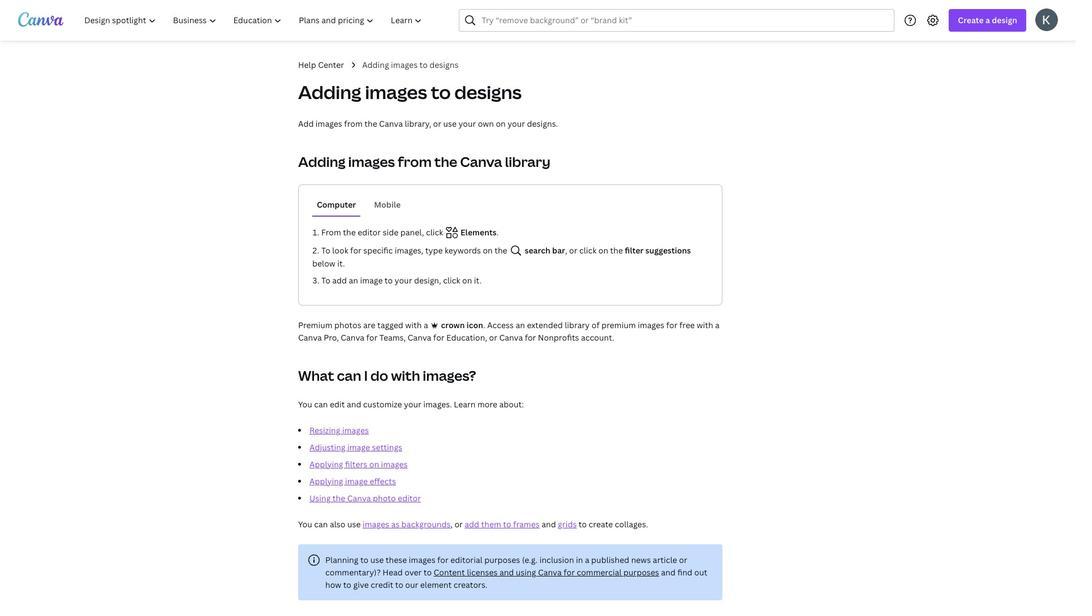 Task type: vqa. For each thing, say whether or not it's contained in the screenshot.
the left Try
no



Task type: locate. For each thing, give the bounding box(es) containing it.
images
[[391, 59, 418, 70], [365, 80, 427, 104], [316, 118, 342, 129], [348, 152, 395, 171], [638, 320, 665, 331], [342, 425, 369, 436], [381, 459, 408, 470], [363, 519, 389, 530], [409, 555, 436, 565]]

applying for applying image effects
[[310, 476, 343, 487]]

adding
[[362, 59, 389, 70], [298, 80, 361, 104], [298, 152, 346, 171]]

suggestions
[[646, 245, 691, 256]]

image down the filters
[[345, 476, 368, 487]]

a inside . access an extended library of premium images for free with a canva pro, canva for teams, canva for education, or canva for nonprofits account.
[[715, 320, 720, 331]]

adding images to designs
[[362, 59, 459, 70], [298, 80, 522, 104]]

the down add images from the canva library, or use your own on your designs.
[[434, 152, 457, 171]]

from right add
[[344, 118, 363, 129]]

credit
[[371, 580, 393, 590]]

2 you from the top
[[298, 519, 312, 530]]

inclusion
[[540, 555, 574, 565]]

or right bar
[[569, 245, 578, 256]]

0 horizontal spatial .
[[483, 320, 485, 331]]

0 horizontal spatial an
[[349, 275, 358, 286]]

. for . access an extended library of premium images for free with a canva pro, canva for teams, canva for education, or canva for nonprofits account.
[[483, 320, 485, 331]]

the down elements
[[495, 245, 507, 256]]

use right library,
[[443, 118, 457, 129]]

add
[[332, 275, 347, 286], [465, 519, 479, 530]]

purposes down news
[[624, 567, 659, 578]]

it. down look
[[337, 258, 345, 269]]

designs
[[430, 59, 459, 70], [455, 80, 522, 104]]

1 vertical spatial designs
[[455, 80, 522, 104]]

head
[[383, 567, 403, 578]]

a left design
[[986, 15, 990, 25]]

0 vertical spatial adding
[[362, 59, 389, 70]]

1 vertical spatial library
[[565, 320, 590, 331]]

purposes inside the planning to use these images for editorial purposes (e.g. inclusion in a published news article or commentary)? head over to
[[485, 555, 520, 565]]

1 vertical spatial an
[[516, 320, 525, 331]]

photos
[[334, 320, 361, 331]]

the
[[365, 118, 377, 129], [434, 152, 457, 171], [343, 227, 356, 238], [495, 245, 507, 256], [610, 245, 623, 256], [333, 493, 345, 504]]

tagged
[[377, 320, 403, 331]]

1 horizontal spatial purposes
[[624, 567, 659, 578]]

using
[[516, 567, 536, 578]]

1 horizontal spatial .
[[497, 227, 499, 238]]

1 vertical spatial it.
[[474, 275, 482, 286]]

can left the i in the left bottom of the page
[[337, 366, 361, 385]]

0 vertical spatial to
[[321, 245, 330, 256]]

with right free
[[697, 320, 713, 331]]

for down the extended
[[525, 332, 536, 343]]

1 vertical spatial you
[[298, 519, 312, 530]]

from the editor side panel, click
[[321, 227, 445, 238]]

add down below
[[332, 275, 347, 286]]

click up type
[[426, 227, 443, 238]]

0 horizontal spatial editor
[[358, 227, 381, 238]]

find
[[678, 567, 693, 578]]

0 vertical spatial .
[[497, 227, 499, 238]]

with right do
[[391, 366, 420, 385]]

0 horizontal spatial it.
[[337, 258, 345, 269]]

1 vertical spatial from
[[398, 152, 432, 171]]

on
[[496, 118, 506, 129], [483, 245, 493, 256], [599, 245, 608, 256], [462, 275, 472, 286], [369, 459, 379, 470]]

do
[[371, 366, 388, 385]]

to add an image to your design, click on it.
[[321, 275, 482, 286]]

mobile
[[374, 199, 401, 210]]

0 horizontal spatial from
[[344, 118, 363, 129]]

0 horizontal spatial purposes
[[485, 555, 520, 565]]

for down inclusion
[[564, 567, 575, 578]]

canva down access
[[499, 332, 523, 343]]

create a design
[[958, 15, 1018, 25]]

purposes up and find out how to give credit to our element creators.
[[485, 555, 520, 565]]

adding down center
[[298, 80, 361, 104]]

adjusting image settings
[[310, 442, 402, 453]]

0 horizontal spatial add
[[332, 275, 347, 286]]

filters
[[345, 459, 367, 470]]

it.
[[337, 258, 345, 269], [474, 275, 482, 286]]

customize
[[363, 399, 402, 410]]

canva left library,
[[379, 118, 403, 129]]

collages.
[[615, 519, 648, 530]]

library left of
[[565, 320, 590, 331]]

0 vertical spatial an
[[349, 275, 358, 286]]

2 vertical spatial can
[[314, 519, 328, 530]]

1 vertical spatial use
[[347, 519, 361, 530]]

and right edit
[[347, 399, 361, 410]]

to
[[420, 59, 428, 70], [431, 80, 451, 104], [385, 275, 393, 286], [503, 519, 511, 530], [579, 519, 587, 530], [360, 555, 369, 565], [424, 567, 432, 578], [343, 580, 351, 590], [395, 580, 403, 590]]

type
[[425, 245, 443, 256]]

0 vertical spatial can
[[337, 366, 361, 385]]

1 vertical spatial click
[[580, 245, 597, 256]]

grids
[[558, 519, 577, 530]]

2 vertical spatial use
[[371, 555, 384, 565]]

element
[[420, 580, 452, 590]]

1 horizontal spatial from
[[398, 152, 432, 171]]

1 vertical spatial purposes
[[624, 567, 659, 578]]

use left "these"
[[371, 555, 384, 565]]

.
[[497, 227, 499, 238], [483, 320, 485, 331]]

also
[[330, 519, 346, 530]]

0 horizontal spatial use
[[347, 519, 361, 530]]

image for effects
[[345, 476, 368, 487]]

from down library,
[[398, 152, 432, 171]]

image up applying filters on images "link"
[[347, 442, 370, 453]]

0 vertical spatial library
[[505, 152, 551, 171]]

article
[[653, 555, 677, 565]]

in
[[576, 555, 583, 565]]

grids link
[[558, 519, 577, 530]]

an for access
[[516, 320, 525, 331]]

editorial
[[451, 555, 483, 565]]

click right the design,
[[443, 275, 460, 286]]

can for also
[[314, 519, 328, 530]]

help center
[[298, 59, 344, 70]]

image down specific
[[360, 275, 383, 286]]

,
[[565, 245, 567, 256], [451, 519, 453, 530]]

for up content
[[438, 555, 449, 565]]

to up below
[[321, 245, 330, 256]]

1 vertical spatial applying
[[310, 476, 343, 487]]

adjusting image settings link
[[310, 442, 402, 453]]

search bar , or click on the filter suggestions below it.
[[312, 245, 691, 269]]

with right tagged
[[405, 320, 422, 331]]

or up find
[[679, 555, 688, 565]]

resizing
[[310, 425, 340, 436]]

editor right photo
[[398, 493, 421, 504]]

and left using
[[500, 567, 514, 578]]

purposes for commercial
[[624, 567, 659, 578]]

1 vertical spatial to
[[321, 275, 330, 286]]

images.
[[423, 399, 452, 410]]

create
[[589, 519, 613, 530]]

0 horizontal spatial ,
[[451, 519, 453, 530]]

an right access
[[516, 320, 525, 331]]

of
[[592, 320, 600, 331]]

you can also use images as backgrounds , or add them to frames and grids to create collages.
[[298, 519, 648, 530]]

. for .
[[497, 227, 499, 238]]

click inside search bar , or click on the filter suggestions below it.
[[580, 245, 597, 256]]

to down below
[[321, 275, 330, 286]]

add left them
[[465, 519, 479, 530]]

with inside . access an extended library of premium images for free with a canva pro, canva for teams, canva for education, or canva for nonprofits account.
[[697, 320, 713, 331]]

1 vertical spatial ,
[[451, 519, 453, 530]]

for down crown
[[433, 332, 445, 343]]

and left grids
[[542, 519, 556, 530]]

0 vertical spatial add
[[332, 275, 347, 286]]

canva down applying image effects link at the left bottom of the page
[[347, 493, 371, 504]]

with for images?
[[391, 366, 420, 385]]

give
[[353, 580, 369, 590]]

0 vertical spatial from
[[344, 118, 363, 129]]

applying filters on images
[[310, 459, 408, 470]]

news
[[631, 555, 651, 565]]

1 horizontal spatial editor
[[398, 493, 421, 504]]

applying down adjusting
[[310, 459, 343, 470]]

can
[[337, 366, 361, 385], [314, 399, 328, 410], [314, 519, 328, 530]]

side
[[383, 227, 399, 238]]

1 vertical spatial .
[[483, 320, 485, 331]]

0 vertical spatial purposes
[[485, 555, 520, 565]]

canva down premium in the bottom of the page
[[298, 332, 322, 343]]

1 horizontal spatial add
[[465, 519, 479, 530]]

canva down photos
[[341, 332, 365, 343]]

from
[[321, 227, 341, 238]]

an inside . access an extended library of premium images for free with a canva pro, canva for teams, canva for education, or canva for nonprofits account.
[[516, 320, 525, 331]]

0 vertical spatial applying
[[310, 459, 343, 470]]

1 vertical spatial editor
[[398, 493, 421, 504]]

an up photos
[[349, 275, 358, 286]]

1 vertical spatial image
[[347, 442, 370, 453]]

purposes
[[485, 555, 520, 565], [624, 567, 659, 578]]

a right in on the right of page
[[585, 555, 590, 565]]

nonprofits
[[538, 332, 579, 343]]

click right bar
[[580, 245, 597, 256]]

. up search bar , or click on the filter suggestions below it.
[[497, 227, 499, 238]]

the left filter
[[610, 245, 623, 256]]

2 vertical spatial image
[[345, 476, 368, 487]]

and down article in the right bottom of the page
[[661, 567, 676, 578]]

1 horizontal spatial it.
[[474, 275, 482, 286]]

you down the using at the left bottom
[[298, 519, 312, 530]]

an
[[349, 275, 358, 286], [516, 320, 525, 331]]

a inside dropdown button
[[986, 15, 990, 25]]

, right search
[[565, 245, 567, 256]]

can left edit
[[314, 399, 328, 410]]

0 vertical spatial ,
[[565, 245, 567, 256]]

with for a
[[405, 320, 422, 331]]

a right free
[[715, 320, 720, 331]]

or left them
[[455, 519, 463, 530]]

images inside . access an extended library of premium images for free with a canva pro, canva for teams, canva for education, or canva for nonprofits account.
[[638, 320, 665, 331]]

adding images from the canva library
[[298, 152, 551, 171]]

applying up the using at the left bottom
[[310, 476, 343, 487]]

for
[[350, 245, 362, 256], [667, 320, 678, 331], [366, 332, 378, 343], [433, 332, 445, 343], [525, 332, 536, 343], [438, 555, 449, 565], [564, 567, 575, 578]]

editor
[[358, 227, 381, 238], [398, 493, 421, 504]]

0 vertical spatial it.
[[337, 258, 345, 269]]

. left access
[[483, 320, 485, 331]]

canva
[[379, 118, 403, 129], [460, 152, 502, 171], [298, 332, 322, 343], [341, 332, 365, 343], [408, 332, 431, 343], [499, 332, 523, 343], [347, 493, 371, 504], [538, 567, 562, 578]]

as
[[391, 519, 400, 530]]

2 applying from the top
[[310, 476, 343, 487]]

with
[[405, 320, 422, 331], [697, 320, 713, 331], [391, 366, 420, 385]]

on left filter
[[599, 245, 608, 256]]

design
[[992, 15, 1018, 25]]

your
[[459, 118, 476, 129], [508, 118, 525, 129], [395, 275, 412, 286], [404, 399, 422, 410]]

can left also
[[314, 519, 328, 530]]

teams,
[[380, 332, 406, 343]]

for right look
[[350, 245, 362, 256]]

. access an extended library of premium images for free with a canva pro, canva for teams, canva for education, or canva for nonprofits account.
[[298, 320, 720, 343]]

specific
[[364, 245, 393, 256]]

2 to from the top
[[321, 275, 330, 286]]

adding right center
[[362, 59, 389, 70]]

the left library,
[[365, 118, 377, 129]]

from for add
[[344, 118, 363, 129]]

editor up specific
[[358, 227, 381, 238]]

planning
[[325, 555, 359, 565]]

, inside search bar , or click on the filter suggestions below it.
[[565, 245, 567, 256]]

, up editorial
[[451, 519, 453, 530]]

0 horizontal spatial library
[[505, 152, 551, 171]]

1 you from the top
[[298, 399, 312, 410]]

images inside the planning to use these images for editorial purposes (e.g. inclusion in a published news article or commentary)? head over to
[[409, 555, 436, 565]]

it. down search bar , or click on the filter suggestions below it.
[[474, 275, 482, 286]]

the inside search bar , or click on the filter suggestions below it.
[[610, 245, 623, 256]]

or inside . access an extended library of premium images for free with a canva pro, canva for teams, canva for education, or canva for nonprofits account.
[[489, 332, 497, 343]]

1 horizontal spatial library
[[565, 320, 590, 331]]

0 vertical spatial you
[[298, 399, 312, 410]]

1 vertical spatial can
[[314, 399, 328, 410]]

1 horizontal spatial use
[[371, 555, 384, 565]]

or right library,
[[433, 118, 441, 129]]

creators.
[[454, 580, 488, 590]]

library
[[505, 152, 551, 171], [565, 320, 590, 331]]

images,
[[395, 245, 424, 256]]

purposes for editorial
[[485, 555, 520, 565]]

2 horizontal spatial use
[[443, 118, 457, 129]]

premium photos are tagged with a
[[298, 320, 430, 331]]

or down access
[[489, 332, 497, 343]]

free
[[680, 320, 695, 331]]

canva down own
[[460, 152, 502, 171]]

0 vertical spatial editor
[[358, 227, 381, 238]]

a
[[986, 15, 990, 25], [424, 320, 428, 331], [715, 320, 720, 331], [585, 555, 590, 565]]

1 horizontal spatial an
[[516, 320, 525, 331]]

adding down add
[[298, 152, 346, 171]]

the right the using at the left bottom
[[333, 493, 345, 504]]

for left free
[[667, 320, 678, 331]]

1 horizontal spatial ,
[[565, 245, 567, 256]]

use right also
[[347, 519, 361, 530]]

1 to from the top
[[321, 245, 330, 256]]

for down are
[[366, 332, 378, 343]]

1 applying from the top
[[310, 459, 343, 470]]

below
[[312, 258, 335, 269]]

2 vertical spatial click
[[443, 275, 460, 286]]

your left designs.
[[508, 118, 525, 129]]

or
[[433, 118, 441, 129], [569, 245, 578, 256], [489, 332, 497, 343], [455, 519, 463, 530], [679, 555, 688, 565]]

. inside . access an extended library of premium images for free with a canva pro, canva for teams, canva for education, or canva for nonprofits account.
[[483, 320, 485, 331]]

you down what
[[298, 399, 312, 410]]

library down designs.
[[505, 152, 551, 171]]



Task type: describe. For each thing, give the bounding box(es) containing it.
adjusting
[[310, 442, 346, 453]]

edit
[[330, 399, 345, 410]]

about:
[[499, 399, 524, 410]]

account.
[[581, 332, 615, 343]]

learn
[[454, 399, 476, 410]]

pro,
[[324, 332, 339, 343]]

commentary)?
[[325, 567, 381, 578]]

these
[[386, 555, 407, 565]]

using
[[310, 493, 331, 504]]

you can edit and customize your images. learn more about:
[[298, 399, 524, 410]]

0 vertical spatial click
[[426, 227, 443, 238]]

applying filters on images link
[[310, 459, 408, 470]]

extended
[[527, 320, 563, 331]]

top level navigation element
[[77, 9, 432, 32]]

(e.g.
[[522, 555, 538, 565]]

or inside search bar , or click on the filter suggestions below it.
[[569, 245, 578, 256]]

panel,
[[401, 227, 424, 238]]

library inside . access an extended library of premium images for free with a canva pro, canva for teams, canva for education, or canva for nonprofits account.
[[565, 320, 590, 331]]

to for to add an image to your design, click on it.
[[321, 275, 330, 286]]

a inside the planning to use these images for editorial purposes (e.g. inclusion in a published news article or commentary)? head over to
[[585, 555, 590, 565]]

can for i
[[337, 366, 361, 385]]

for inside the planning to use these images for editorial purposes (e.g. inclusion in a published news article or commentary)? head over to
[[438, 555, 449, 565]]

canva down inclusion
[[538, 567, 562, 578]]

add them to frames link
[[465, 519, 540, 530]]

to look for specific images, type keywords on the
[[321, 245, 509, 256]]

you for you can also use images as backgrounds , or add them to frames and grids to create collages.
[[298, 519, 312, 530]]

images?
[[423, 366, 476, 385]]

content
[[434, 567, 465, 578]]

settings
[[372, 442, 402, 453]]

more
[[478, 399, 498, 410]]

own
[[478, 118, 494, 129]]

computer button
[[312, 194, 361, 216]]

kendall parks image
[[1036, 8, 1058, 31]]

licenses
[[467, 567, 498, 578]]

and inside and find out how to give credit to our element creators.
[[661, 567, 676, 578]]

on right the filters
[[369, 459, 379, 470]]

it. inside search bar , or click on the filter suggestions below it.
[[337, 258, 345, 269]]

resizing images
[[310, 425, 369, 436]]

to for to look for specific images, type keywords on the
[[321, 245, 330, 256]]

image for settings
[[347, 442, 370, 453]]

filter
[[625, 245, 644, 256]]

them
[[481, 519, 501, 530]]

applying image effects
[[310, 476, 396, 487]]

content licenses and using canva for commercial purposes
[[434, 567, 659, 578]]

0 vertical spatial designs
[[430, 59, 459, 70]]

add
[[298, 118, 314, 129]]

from for adding
[[398, 152, 432, 171]]

can for edit
[[314, 399, 328, 410]]

applying for applying filters on images
[[310, 459, 343, 470]]

over
[[405, 567, 422, 578]]

add images from the canva library, or use your own on your designs.
[[298, 118, 558, 129]]

0 vertical spatial image
[[360, 275, 383, 286]]

access
[[487, 320, 514, 331]]

frames
[[513, 519, 540, 530]]

your left own
[[459, 118, 476, 129]]

out
[[695, 567, 708, 578]]

help center link
[[298, 59, 344, 71]]

the right from
[[343, 227, 356, 238]]

and find out how to give credit to our element creators.
[[325, 567, 708, 590]]

center
[[318, 59, 344, 70]]

library,
[[405, 118, 431, 129]]

adding images to designs link
[[362, 59, 459, 71]]

applying image effects link
[[310, 476, 396, 487]]

your left the design,
[[395, 275, 412, 286]]

published
[[591, 555, 629, 565]]

a left crown
[[424, 320, 428, 331]]

what
[[298, 366, 334, 385]]

our
[[405, 580, 418, 590]]

an for add
[[349, 275, 358, 286]]

mobile button
[[370, 194, 405, 216]]

premium
[[298, 320, 333, 331]]

on down keywords
[[462, 275, 472, 286]]

your left images.
[[404, 399, 422, 410]]

2 vertical spatial adding
[[298, 152, 346, 171]]

crown icon
[[439, 320, 483, 331]]

are
[[363, 320, 376, 331]]

1 vertical spatial add
[[465, 519, 479, 530]]

1 vertical spatial adding
[[298, 80, 361, 104]]

using the canva photo editor link
[[310, 493, 421, 504]]

on down elements
[[483, 245, 493, 256]]

use inside the planning to use these images for editorial purposes (e.g. inclusion in a published news article or commentary)? head over to
[[371, 555, 384, 565]]

on inside search bar , or click on the filter suggestions below it.
[[599, 245, 608, 256]]

or inside the planning to use these images for editorial purposes (e.g. inclusion in a published news article or commentary)? head over to
[[679, 555, 688, 565]]

elements
[[459, 227, 497, 238]]

Try "remove background" or "brand kit" search field
[[482, 10, 888, 31]]

icon
[[467, 320, 483, 331]]

0 vertical spatial use
[[443, 118, 457, 129]]

canva right teams,
[[408, 332, 431, 343]]

planning to use these images for editorial purposes (e.g. inclusion in a published news article or commentary)? head over to
[[325, 555, 688, 578]]

on right own
[[496, 118, 506, 129]]

commercial
[[577, 567, 622, 578]]

using the canva photo editor
[[310, 493, 421, 504]]

backgrounds
[[402, 519, 451, 530]]

0 vertical spatial adding images to designs
[[362, 59, 459, 70]]

search
[[525, 245, 551, 256]]

i
[[364, 366, 368, 385]]

computer
[[317, 199, 356, 210]]

designs.
[[527, 118, 558, 129]]

design,
[[414, 275, 441, 286]]

you for you can edit and customize your images. learn more about:
[[298, 399, 312, 410]]

what can i do with images?
[[298, 366, 476, 385]]

look
[[332, 245, 348, 256]]

how
[[325, 580, 341, 590]]

images as backgrounds link
[[363, 519, 451, 530]]

1 vertical spatial adding images to designs
[[298, 80, 522, 104]]

resizing images link
[[310, 425, 369, 436]]

create a design button
[[949, 9, 1027, 32]]

photo
[[373, 493, 396, 504]]

bar
[[552, 245, 565, 256]]



